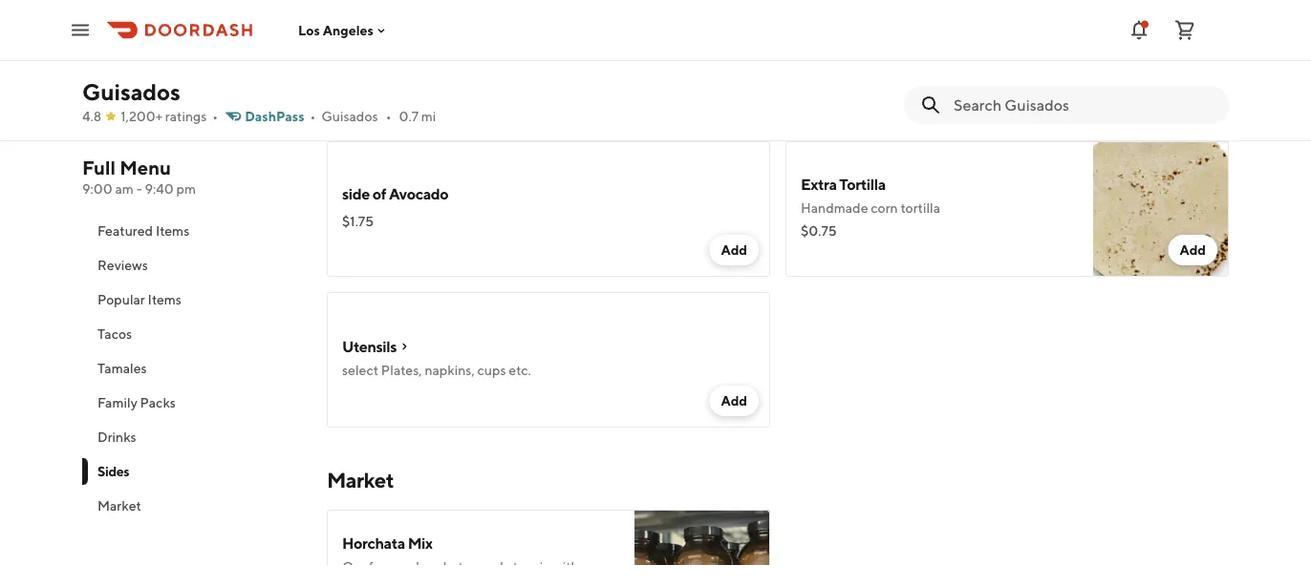 Task type: describe. For each thing, give the bounding box(es) containing it.
market button
[[82, 489, 304, 524]]

select
[[342, 363, 379, 379]]

1,200+
[[121, 109, 163, 124]]

4oz for side
[[801, 50, 824, 65]]

-
[[136, 181, 142, 197]]

sliced
[[410, 50, 445, 65]]

1 horizontal spatial market
[[327, 469, 394, 494]]

1,200+ ratings •
[[121, 109, 218, 124]]

los
[[298, 22, 320, 38]]

pm
[[176, 181, 196, 197]]

drinks button
[[82, 421, 304, 455]]

9:00
[[82, 181, 112, 197]]

napkins,
[[425, 363, 475, 379]]

los angeles
[[298, 22, 374, 38]]

guisados • 0.7 mi
[[322, 109, 436, 124]]

0 items, open order cart image
[[1174, 19, 1197, 42]]

Item Search search field
[[954, 95, 1214, 116]]

tortilla
[[840, 176, 886, 194]]

handmade
[[801, 201, 869, 217]]

add for utensils
[[721, 394, 748, 410]]

add for extra tortilla
[[1180, 243, 1207, 259]]

family packs
[[98, 395, 176, 411]]

side left queso
[[826, 50, 851, 65]]

• for dashpass •
[[310, 109, 316, 124]]

extra
[[801, 176, 837, 194]]

tamales button
[[82, 352, 304, 386]]

extra tortilla handmade corn tortilla $0.75
[[801, 176, 941, 239]]

avocado
[[389, 185, 449, 204]]

$0.75
[[801, 224, 837, 239]]

side of avocado
[[342, 185, 449, 204]]

notification bell image
[[1128, 19, 1151, 42]]

popular items
[[98, 292, 182, 308]]

1 • from the left
[[212, 109, 218, 124]]

• for guisados • 0.7 mi
[[386, 109, 392, 124]]

$1.75
[[342, 214, 374, 230]]

reviews
[[98, 258, 148, 273]]

full
[[82, 157, 116, 179]]

popular items button
[[82, 283, 304, 317]]

dashpass •
[[245, 109, 316, 124]]

fresco
[[908, 50, 946, 65]]

featured items button
[[82, 214, 304, 249]]

side up $1.75
[[342, 185, 370, 204]]

family
[[98, 395, 137, 411]]

utensils
[[342, 338, 397, 357]]

packs
[[140, 395, 176, 411]]

2 horizontal spatial of
[[854, 50, 866, 65]]

tortilla
[[901, 201, 941, 217]]

family packs button
[[82, 386, 304, 421]]



Task type: locate. For each thing, give the bounding box(es) containing it.
items right the popular
[[148, 292, 182, 308]]

am
[[115, 181, 134, 197]]

full menu 9:00 am - 9:40 pm
[[82, 157, 196, 197]]

4oz left queso
[[801, 50, 824, 65]]

9:40
[[145, 181, 174, 197]]

select plates, napkins, cups etc.
[[342, 363, 531, 379]]

4oz down angeles
[[342, 50, 365, 65]]

guisados for guisados
[[82, 78, 180, 105]]

1 vertical spatial limes
[[448, 50, 484, 65]]

market inside button
[[98, 499, 141, 514]]

items for popular items
[[148, 292, 182, 308]]

drinks
[[98, 430, 136, 446]]

etc.
[[509, 363, 531, 379]]

add button
[[710, 236, 759, 266], [1169, 236, 1218, 266], [710, 387, 759, 417]]

popular
[[98, 292, 145, 308]]

of left sliced
[[395, 50, 407, 65]]

0 horizontal spatial of
[[373, 185, 386, 204]]

menu
[[120, 157, 171, 179]]

1 vertical spatial market
[[98, 499, 141, 514]]

mix
[[408, 535, 433, 554]]

1 vertical spatial items
[[148, 292, 182, 308]]

limes right sliced
[[448, 50, 484, 65]]

4oz limes 4oz side of sliced limes
[[342, 25, 484, 65]]

0.7
[[399, 109, 419, 124]]

• right dashpass
[[310, 109, 316, 124]]

add button for extra tortilla
[[1169, 236, 1218, 266]]

items
[[156, 223, 190, 239], [148, 292, 182, 308]]

tacos
[[98, 326, 132, 342]]

featured items
[[98, 223, 190, 239]]

market down sides
[[98, 499, 141, 514]]

4oz right the los
[[342, 25, 367, 43]]

0 horizontal spatial market
[[98, 499, 141, 514]]

guisados up 1,200+
[[82, 78, 180, 105]]

guisados left "0.7"
[[322, 109, 378, 124]]

cups
[[478, 363, 506, 379]]

guisados
[[82, 78, 180, 105], [322, 109, 378, 124]]

featured
[[98, 223, 153, 239]]

market up horchata
[[327, 469, 394, 494]]

los angeles button
[[298, 22, 389, 38]]

add button for utensils
[[710, 387, 759, 417]]

•
[[212, 109, 218, 124], [310, 109, 316, 124], [386, 109, 392, 124]]

horchata mix image
[[635, 511, 771, 566]]

ratings
[[165, 109, 207, 124]]

0 horizontal spatial guisados
[[82, 78, 180, 105]]

extra tortilla image
[[1094, 142, 1229, 278]]

mi
[[421, 109, 436, 124]]

4oz side of queso fresco
[[801, 50, 946, 65]]

tacos button
[[82, 317, 304, 352]]

items up reviews button
[[156, 223, 190, 239]]

side
[[367, 50, 392, 65], [826, 50, 851, 65], [342, 185, 370, 204]]

0 vertical spatial market
[[327, 469, 394, 494]]

open menu image
[[69, 19, 92, 42]]

• left "0.7"
[[386, 109, 392, 124]]

2 • from the left
[[310, 109, 316, 124]]

0 vertical spatial limes
[[370, 25, 410, 43]]

4oz
[[342, 25, 367, 43], [342, 50, 365, 65], [801, 50, 824, 65]]

tamales
[[98, 361, 147, 377]]

items for featured items
[[156, 223, 190, 239]]

1 horizontal spatial •
[[310, 109, 316, 124]]

1 vertical spatial guisados
[[322, 109, 378, 124]]

0 vertical spatial items
[[156, 223, 190, 239]]

4oz limes image
[[635, 0, 771, 127]]

guisados for guisados • 0.7 mi
[[322, 109, 378, 124]]

4.8
[[82, 109, 101, 124]]

0 horizontal spatial limes
[[370, 25, 410, 43]]

horchata mix
[[342, 535, 433, 554]]

2 horizontal spatial •
[[386, 109, 392, 124]]

limes
[[370, 25, 410, 43], [448, 50, 484, 65]]

sides
[[98, 464, 129, 480]]

of up $1.75
[[373, 185, 386, 204]]

3 • from the left
[[386, 109, 392, 124]]

0 vertical spatial guisados
[[82, 78, 180, 105]]

corn
[[871, 201, 898, 217]]

queso
[[869, 50, 906, 65]]

of inside 4oz limes 4oz side of sliced limes
[[395, 50, 407, 65]]

horchata
[[342, 535, 405, 554]]

1 horizontal spatial limes
[[448, 50, 484, 65]]

market
[[327, 469, 394, 494], [98, 499, 141, 514]]

items inside popular items button
[[148, 292, 182, 308]]

• right ratings
[[212, 109, 218, 124]]

0 horizontal spatial •
[[212, 109, 218, 124]]

4oz for limes
[[342, 25, 367, 43]]

side down angeles
[[367, 50, 392, 65]]

1 horizontal spatial guisados
[[322, 109, 378, 124]]

1 horizontal spatial of
[[395, 50, 407, 65]]

angeles
[[323, 22, 374, 38]]

plates,
[[381, 363, 422, 379]]

of
[[395, 50, 407, 65], [854, 50, 866, 65], [373, 185, 386, 204]]

add
[[721, 243, 748, 259], [1180, 243, 1207, 259], [721, 394, 748, 410]]

reviews button
[[82, 249, 304, 283]]

limes up sliced
[[370, 25, 410, 43]]

of left queso
[[854, 50, 866, 65]]

dashpass
[[245, 109, 305, 124]]

side inside 4oz limes 4oz side of sliced limes
[[367, 50, 392, 65]]

items inside 'featured items' "button"
[[156, 223, 190, 239]]



Task type: vqa. For each thing, say whether or not it's contained in the screenshot.
the Orange
no



